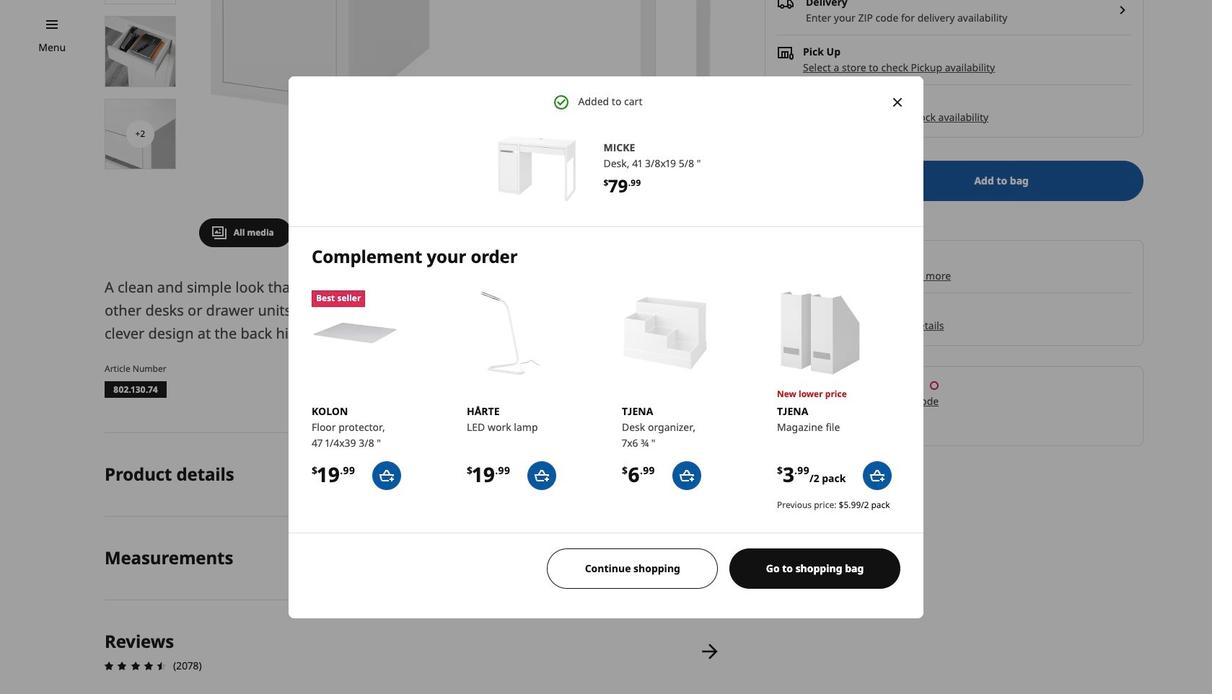 Task type: vqa. For each thing, say whether or not it's contained in the screenshot.
Product quality related to Great!
no



Task type: locate. For each thing, give the bounding box(es) containing it.
kolon floor protector, 47 1/4x39 3/8 " image
[[312, 290, 398, 377]]

list
[[100, 434, 721, 695]]

heading
[[105, 463, 234, 486], [105, 546, 233, 570], [105, 630, 174, 654]]

1 vertical spatial heading
[[105, 546, 233, 570]]

review: 4.5 out of 5 stars. total reviews: 2078 image
[[100, 658, 170, 675]]

0 vertical spatial heading
[[105, 463, 234, 486]]

2 vertical spatial heading
[[105, 630, 174, 654]]

micke desk, white, 41 3/8x19 5/8 " image
[[105, 0, 175, 4], [199, 0, 721, 207], [105, 17, 175, 86], [105, 99, 175, 169], [497, 128, 578, 209]]



Task type: describe. For each thing, give the bounding box(es) containing it.
1 heading from the top
[[105, 463, 234, 486]]

hårte led work lamp, white/silver color image
[[467, 290, 553, 377]]

2 heading from the top
[[105, 546, 233, 570]]

tjena desk organizer, white, 7x6 ¾ " image
[[622, 290, 708, 377]]

3 heading from the top
[[105, 630, 174, 654]]

right image
[[1114, 1, 1131, 19]]

tjena magazine file, white image
[[777, 290, 864, 377]]



